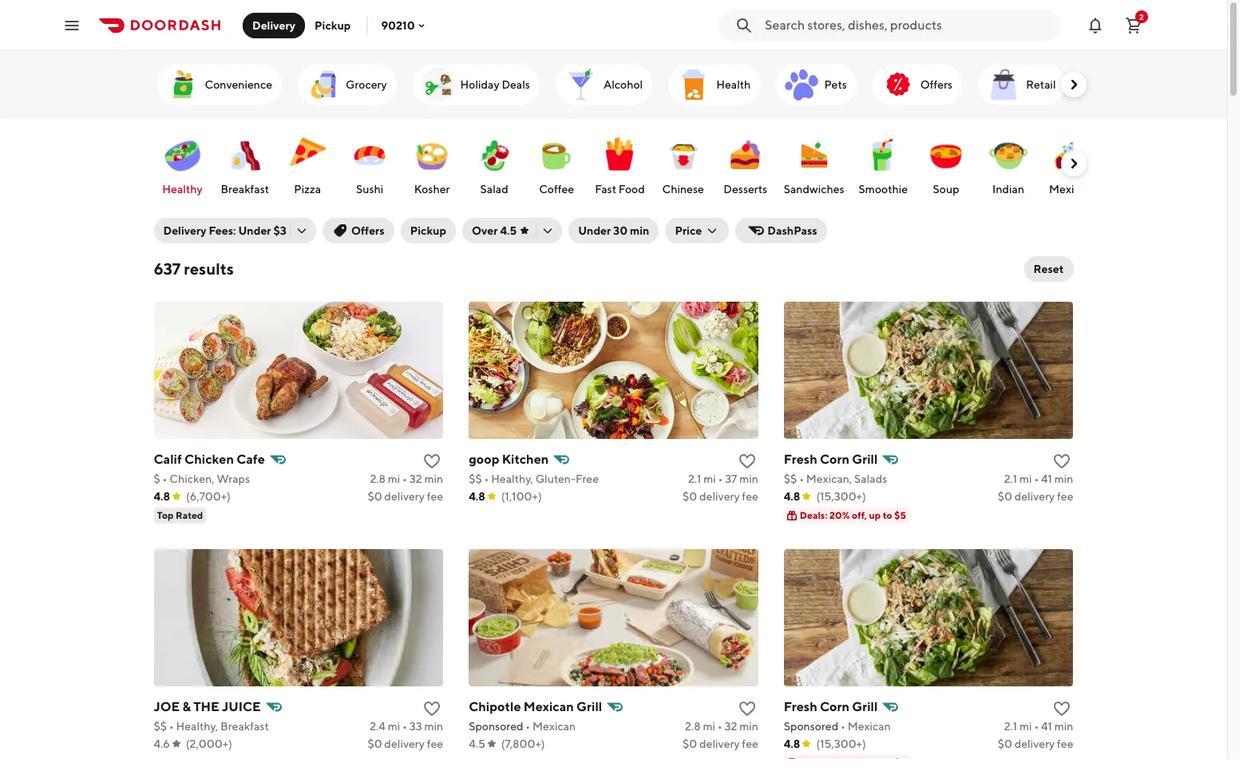 Task type: locate. For each thing, give the bounding box(es) containing it.
delivery for delivery fees: under $3
[[163, 224, 207, 237]]

kitchen
[[502, 452, 549, 467]]

1 sponsored from the left
[[469, 721, 524, 733]]

pickup button up grocery image
[[305, 12, 361, 38]]

sponsored • mexican for mexican
[[469, 721, 576, 733]]

1 vertical spatial 32
[[725, 721, 738, 733]]

1 vertical spatial offers
[[351, 224, 385, 237]]

fee for $$ • healthy, breakfast
[[427, 738, 443, 751]]

2.8 mi • 32 min
[[370, 473, 443, 486], [686, 721, 759, 733]]

click to add this store to your saved list image
[[423, 452, 442, 471], [1053, 452, 1072, 471]]

32 for calif chicken cafe
[[410, 473, 422, 486]]

2.8 for cafe
[[370, 473, 386, 486]]

0 horizontal spatial sponsored • mexican
[[469, 721, 576, 733]]

2 fresh corn grill from the top
[[784, 700, 878, 715]]

convenience link
[[157, 64, 282, 105]]

grocery image
[[304, 66, 343, 104]]

the
[[193, 700, 219, 715]]

0 vertical spatial breakfast
[[221, 183, 269, 196]]

1 horizontal spatial $$
[[469, 473, 482, 486]]

$​0 delivery fee for $$ • mexican, salads
[[998, 491, 1074, 503]]

2.8 for grill
[[686, 721, 701, 733]]

1 vertical spatial delivery
[[163, 224, 207, 237]]

min for click to add this store to your saved list icon for cafe
[[425, 473, 443, 486]]

kosher
[[414, 183, 450, 196]]

pets link
[[777, 64, 857, 105]]

click to add this store to your saved list image for chipotle mexican grill
[[738, 700, 757, 719]]

retail image
[[985, 66, 1024, 104]]

2.4
[[370, 721, 386, 733]]

4.5
[[500, 224, 517, 237], [469, 738, 486, 751]]

holiday deals link
[[413, 64, 540, 105]]

click to add this store to your saved list image for fresh corn grill
[[1053, 700, 1072, 719]]

3 items, open order cart image
[[1125, 16, 1144, 35]]

0 horizontal spatial 2.8
[[370, 473, 386, 486]]

1 sponsored • mexican from the left
[[469, 721, 576, 733]]

salads
[[855, 473, 888, 486]]

min for click to add this store to your saved list image corresponding to goop kitchen
[[740, 473, 759, 486]]

0 horizontal spatial delivery
[[163, 224, 207, 237]]

1 2.1 mi • 41 min from the top
[[1005, 473, 1074, 486]]

soup
[[934, 183, 960, 196]]

$$ up 4.6
[[154, 721, 167, 733]]

healthy, for &
[[176, 721, 218, 733]]

click to add this store to your saved list image for joe & the juice
[[423, 700, 442, 719]]

1 horizontal spatial pickup button
[[401, 218, 456, 244]]

2 41 from the top
[[1042, 721, 1053, 733]]

offers inside button
[[351, 224, 385, 237]]

•
[[163, 473, 167, 486], [403, 473, 407, 486], [484, 473, 489, 486], [719, 473, 723, 486], [800, 473, 804, 486], [1035, 473, 1040, 486], [169, 721, 174, 733], [403, 721, 407, 733], [526, 721, 531, 733], [718, 721, 723, 733], [841, 721, 846, 733], [1035, 721, 1040, 733]]

up
[[870, 510, 881, 522]]

min for click to add this store to your saved list image associated with fresh corn grill
[[1055, 721, 1074, 733]]

0 vertical spatial 4.5
[[500, 224, 517, 237]]

offers image
[[879, 66, 918, 104]]

1 vertical spatial 2.8 mi • 32 min
[[686, 721, 759, 733]]

637 results
[[154, 260, 234, 278]]

4.5 inside button
[[500, 224, 517, 237]]

0 horizontal spatial under
[[238, 224, 271, 237]]

delivery for $$ • healthy, gluten-free
[[700, 491, 740, 503]]

pickup right delivery button
[[315, 19, 351, 32]]

$$ down the goop
[[469, 473, 482, 486]]

0 horizontal spatial $$
[[154, 721, 167, 733]]

notification bell image
[[1086, 16, 1106, 35]]

0 horizontal spatial pickup
[[315, 19, 351, 32]]

2 horizontal spatial $$
[[784, 473, 798, 486]]

mi
[[388, 473, 400, 486], [704, 473, 716, 486], [1020, 473, 1033, 486], [388, 721, 400, 733], [703, 721, 716, 733], [1020, 721, 1033, 733]]

0 horizontal spatial 2.8 mi • 32 min
[[370, 473, 443, 486]]

$​0 delivery fee for $ • chicken, wraps
[[368, 491, 443, 503]]

pets image
[[783, 66, 822, 104]]

delivery up convenience
[[252, 19, 296, 32]]

4.8
[[154, 491, 170, 503], [469, 491, 486, 503], [784, 491, 801, 503], [784, 738, 801, 751]]

sponsored for fresh
[[784, 721, 839, 733]]

1 vertical spatial pickup button
[[401, 218, 456, 244]]

pickup button
[[305, 12, 361, 38], [401, 218, 456, 244]]

1 horizontal spatial 4.5
[[500, 224, 517, 237]]

1 horizontal spatial delivery
[[252, 19, 296, 32]]

fresh
[[784, 452, 818, 467], [784, 700, 818, 715]]

click to add this store to your saved list image for goop kitchen
[[738, 452, 757, 471]]

2.8
[[370, 473, 386, 486], [686, 721, 701, 733]]

health link
[[669, 64, 761, 105]]

0 horizontal spatial sponsored
[[469, 721, 524, 733]]

2.1 mi • 41 min
[[1005, 473, 1074, 486], [1005, 721, 1074, 733]]

2.1 mi • 41 min for click to add this store to your saved list icon corresponding to grill
[[1005, 473, 1074, 486]]

sponsored for chipotle
[[469, 721, 524, 733]]

cafe
[[237, 452, 265, 467]]

0 vertical spatial corn
[[820, 452, 850, 467]]

1 vertical spatial 4.5
[[469, 738, 486, 751]]

top rated
[[157, 510, 203, 522]]

delivery left the 'fees:'
[[163, 224, 207, 237]]

0 vertical spatial (15,300+)
[[817, 491, 867, 503]]

calif chicken cafe
[[154, 452, 265, 467]]

holiday deals
[[461, 78, 530, 91]]

healthy, down goop kitchen
[[491, 473, 534, 486]]

1 vertical spatial breakfast
[[221, 721, 269, 733]]

over
[[472, 224, 498, 237]]

1 horizontal spatial under
[[578, 224, 611, 237]]

fast
[[595, 183, 617, 196]]

1 vertical spatial healthy,
[[176, 721, 218, 733]]

37
[[726, 473, 738, 486]]

goop kitchen
[[469, 452, 549, 467]]

results
[[184, 260, 234, 278]]

healthy, up (2,000+)
[[176, 721, 218, 733]]

healthy,
[[491, 473, 534, 486], [176, 721, 218, 733]]

2 corn from the top
[[820, 700, 850, 715]]

open menu image
[[62, 16, 81, 35]]

1 horizontal spatial 32
[[725, 721, 738, 733]]

$ • chicken, wraps
[[154, 473, 250, 486]]

$​0
[[368, 491, 382, 503], [683, 491, 698, 503], [998, 491, 1013, 503], [368, 738, 382, 751], [683, 738, 698, 751], [998, 738, 1013, 751]]

under left $3
[[238, 224, 271, 237]]

pickup
[[315, 19, 351, 32], [410, 224, 447, 237]]

sandwiches
[[784, 183, 845, 196]]

0 horizontal spatial click to add this store to your saved list image
[[423, 452, 442, 471]]

1 horizontal spatial 2.8
[[686, 721, 701, 733]]

offers right offers "image"
[[921, 78, 953, 91]]

pickup button down kosher
[[401, 218, 456, 244]]

$3
[[274, 224, 287, 237]]

0 vertical spatial healthy,
[[491, 473, 534, 486]]

0 vertical spatial 2.8
[[370, 473, 386, 486]]

desserts
[[724, 183, 768, 196]]

0 horizontal spatial pickup button
[[305, 12, 361, 38]]

rated
[[176, 510, 203, 522]]

healthy
[[162, 183, 203, 196]]

joe & the juice
[[154, 700, 261, 715]]

pizza
[[294, 183, 321, 196]]

click to add this store to your saved list image for grill
[[1053, 452, 1072, 471]]

2.1
[[689, 473, 702, 486], [1005, 473, 1018, 486], [1005, 721, 1018, 733]]

$​0 for $$ • healthy, gluten-free
[[683, 491, 698, 503]]

$​0 delivery fee
[[368, 491, 443, 503], [683, 491, 759, 503], [998, 491, 1074, 503], [368, 738, 443, 751], [683, 738, 759, 751], [998, 738, 1074, 751]]

1 click to add this store to your saved list image from the left
[[423, 452, 442, 471]]

1 horizontal spatial sponsored
[[784, 721, 839, 733]]

min for click to add this store to your saved list image for joe & the juice
[[425, 721, 443, 733]]

delivery fees: under $3
[[163, 224, 287, 237]]

breakfast up delivery fees: under $3
[[221, 183, 269, 196]]

chipotle
[[469, 700, 521, 715]]

price button
[[666, 218, 730, 244]]

1 vertical spatial corn
[[820, 700, 850, 715]]

1 horizontal spatial offers
[[921, 78, 953, 91]]

0 horizontal spatial offers
[[351, 224, 385, 237]]

1 fresh from the top
[[784, 452, 818, 467]]

pickup down kosher
[[410, 224, 447, 237]]

$$ • healthy, breakfast
[[154, 721, 269, 733]]

offers
[[921, 78, 953, 91], [351, 224, 385, 237]]

food
[[619, 183, 645, 196]]

0 horizontal spatial 4.5
[[469, 738, 486, 751]]

1 vertical spatial 2.1 mi • 41 min
[[1005, 721, 1074, 733]]

2
[[1140, 12, 1145, 21]]

0 vertical spatial delivery
[[252, 19, 296, 32]]

1 horizontal spatial sponsored • mexican
[[784, 721, 891, 733]]

$​0 for $$ • mexican, salads
[[998, 491, 1013, 503]]

1 vertical spatial fresh corn grill
[[784, 700, 878, 715]]

0 vertical spatial 2.1 mi • 41 min
[[1005, 473, 1074, 486]]

breakfast down juice at the left bottom
[[221, 721, 269, 733]]

1 vertical spatial 41
[[1042, 721, 1053, 733]]

0 vertical spatial fresh
[[784, 452, 818, 467]]

fee
[[427, 491, 443, 503], [742, 491, 759, 503], [1058, 491, 1074, 503], [427, 738, 443, 751], [742, 738, 759, 751], [1058, 738, 1074, 751]]

0 vertical spatial pickup
[[315, 19, 351, 32]]

2 click to add this store to your saved list image from the left
[[1053, 452, 1072, 471]]

delivery for $ • chicken, wraps
[[385, 491, 425, 503]]

1 vertical spatial 2.8
[[686, 721, 701, 733]]

2 sponsored • mexican from the left
[[784, 721, 891, 733]]

1 horizontal spatial healthy,
[[491, 473, 534, 486]]

alcohol
[[604, 78, 643, 91]]

retail link
[[979, 64, 1066, 105]]

(2,000+)
[[186, 738, 232, 751]]

1 horizontal spatial pickup
[[410, 224, 447, 237]]

$​0 for $$ • healthy, breakfast
[[368, 738, 382, 751]]

1 vertical spatial fresh
[[784, 700, 818, 715]]

4.5 down chipotle
[[469, 738, 486, 751]]

chipotle mexican grill
[[469, 700, 603, 715]]

0 horizontal spatial 32
[[410, 473, 422, 486]]

price
[[675, 224, 702, 237]]

click to add this store to your saved list image
[[738, 452, 757, 471], [423, 700, 442, 719], [738, 700, 757, 719], [1053, 700, 1072, 719]]

2.4 mi • 33 min
[[370, 721, 443, 733]]

delivery
[[252, 19, 296, 32], [163, 224, 207, 237]]

0 vertical spatial 2.8 mi • 32 min
[[370, 473, 443, 486]]

1 horizontal spatial click to add this store to your saved list image
[[1053, 452, 1072, 471]]

fast food
[[595, 183, 645, 196]]

$$ for joe
[[154, 721, 167, 733]]

grill
[[853, 452, 878, 467], [577, 700, 603, 715], [853, 700, 878, 715]]

0 vertical spatial 32
[[410, 473, 422, 486]]

41
[[1042, 473, 1053, 486], [1042, 721, 1053, 733]]

min for click to add this store to your saved list image corresponding to chipotle mexican grill
[[740, 721, 759, 733]]

1 horizontal spatial 2.8 mi • 32 min
[[686, 721, 759, 733]]

$$ left mexican,
[[784, 473, 798, 486]]

0 vertical spatial fresh corn grill
[[784, 452, 878, 467]]

convenience
[[205, 78, 272, 91]]

salad
[[481, 183, 509, 196]]

2 sponsored from the left
[[784, 721, 839, 733]]

4.5 right over
[[500, 224, 517, 237]]

(15,300+)
[[817, 491, 867, 503], [817, 738, 867, 751]]

offers down sushi
[[351, 224, 385, 237]]

2 2.1 mi • 41 min from the top
[[1005, 721, 1074, 733]]

smoothie
[[859, 183, 908, 196]]

delivery
[[385, 491, 425, 503], [700, 491, 740, 503], [1015, 491, 1055, 503], [385, 738, 425, 751], [700, 738, 740, 751], [1015, 738, 1055, 751]]

sponsored • mexican for corn
[[784, 721, 891, 733]]

0 vertical spatial 41
[[1042, 473, 1053, 486]]

2 fresh from the top
[[784, 700, 818, 715]]

indian
[[993, 183, 1025, 196]]

reset
[[1034, 263, 1064, 276]]

0 horizontal spatial healthy,
[[176, 721, 218, 733]]

under left 30
[[578, 224, 611, 237]]

0 vertical spatial offers
[[921, 78, 953, 91]]

2 under from the left
[[578, 224, 611, 237]]

delivery inside button
[[252, 19, 296, 32]]

1 vertical spatial (15,300+)
[[817, 738, 867, 751]]

over 4.5 button
[[463, 218, 563, 244]]



Task type: describe. For each thing, give the bounding box(es) containing it.
deals: 20% off, up to $5
[[800, 510, 907, 522]]

alcohol image
[[562, 66, 601, 104]]

wraps
[[217, 473, 250, 486]]

fee for $$ • healthy, gluten-free
[[742, 491, 759, 503]]

(1,100+)
[[501, 491, 542, 503]]

under 30 min button
[[569, 218, 659, 244]]

1 corn from the top
[[820, 452, 850, 467]]

mi for $ • chicken, wraps
[[388, 473, 400, 486]]

pets
[[825, 78, 847, 91]]

under inside button
[[578, 224, 611, 237]]

juice
[[222, 700, 261, 715]]

chinese
[[663, 183, 704, 196]]

Store search: begin typing to search for stores available on DoorDash text field
[[765, 16, 1051, 34]]

20%
[[830, 510, 850, 522]]

offers button
[[323, 218, 394, 244]]

mi for $$ • healthy, gluten-free
[[704, 473, 716, 486]]

under 30 min
[[578, 224, 650, 237]]

offers link
[[873, 64, 963, 105]]

grocery
[[346, 78, 387, 91]]

2 button
[[1118, 9, 1150, 41]]

$5
[[895, 510, 907, 522]]

free
[[576, 473, 599, 486]]

1 (15,300+) from the top
[[817, 491, 867, 503]]

next button of carousel image
[[1066, 156, 1082, 172]]

$$ for fresh
[[784, 473, 798, 486]]

gluten-
[[536, 473, 576, 486]]

2.1 mi • 41 min for click to add this store to your saved list image associated with fresh corn grill
[[1005, 721, 1074, 733]]

sushi
[[356, 183, 384, 196]]

90210 button
[[381, 19, 428, 32]]

fee for $ • chicken, wraps
[[427, 491, 443, 503]]

fees:
[[209, 224, 236, 237]]

33
[[410, 721, 422, 733]]

deals:
[[800, 510, 828, 522]]

30
[[614, 224, 628, 237]]

top
[[157, 510, 174, 522]]

coffee
[[539, 183, 574, 196]]

4.8 for $$ • healthy, gluten-free
[[469, 491, 486, 503]]

$​0 delivery fee for $$ • healthy, breakfast
[[368, 738, 443, 751]]

$$ • mexican, salads
[[784, 473, 888, 486]]

2 (15,300+) from the top
[[817, 738, 867, 751]]

fee for $$ • mexican, salads
[[1058, 491, 1074, 503]]

2.8 mi • 32 min for calif chicken cafe
[[370, 473, 443, 486]]

chicken
[[185, 452, 234, 467]]

(6,700+)
[[186, 491, 231, 503]]

retail
[[1027, 78, 1057, 91]]

&
[[182, 700, 191, 715]]

joe
[[154, 700, 180, 715]]

1 fresh corn grill from the top
[[784, 452, 878, 467]]

healthy, for kitchen
[[491, 473, 534, 486]]

4.8 for $ • chicken, wraps
[[154, 491, 170, 503]]

holiday
[[461, 78, 500, 91]]

$$ for goop
[[469, 473, 482, 486]]

calif
[[154, 452, 182, 467]]

dashpass button
[[736, 218, 827, 244]]

holiday deals image
[[419, 66, 457, 104]]

mi for $$ • healthy, breakfast
[[388, 721, 400, 733]]

32 for chipotle mexican grill
[[725, 721, 738, 733]]

$​0 for $ • chicken, wraps
[[368, 491, 382, 503]]

deals
[[502, 78, 530, 91]]

637
[[154, 260, 181, 278]]

grocery link
[[298, 64, 397, 105]]

(7,800+)
[[501, 738, 545, 751]]

$​0 delivery fee for $$ • healthy, gluten-free
[[683, 491, 759, 503]]

4.8 for $$ • mexican, salads
[[784, 491, 801, 503]]

delivery for $$ • healthy, breakfast
[[385, 738, 425, 751]]

1 breakfast from the top
[[221, 183, 269, 196]]

1 under from the left
[[238, 224, 271, 237]]

delivery for $$ • mexican, salads
[[1015, 491, 1055, 503]]

min inside button
[[630, 224, 650, 237]]

$
[[154, 473, 160, 486]]

over 4.5
[[472, 224, 517, 237]]

convenience image
[[163, 66, 202, 104]]

mi for $$ • mexican, salads
[[1020, 473, 1033, 486]]

health image
[[675, 66, 714, 104]]

off,
[[852, 510, 867, 522]]

chicken,
[[170, 473, 215, 486]]

dashpass
[[768, 224, 818, 237]]

mexican,
[[807, 473, 853, 486]]

2.1 for $$ • healthy, gluten-free
[[689, 473, 702, 486]]

1 vertical spatial pickup
[[410, 224, 447, 237]]

90210
[[381, 19, 415, 32]]

delivery button
[[243, 12, 305, 38]]

1 41 from the top
[[1042, 473, 1053, 486]]

4.6
[[154, 738, 170, 751]]

min for click to add this store to your saved list icon corresponding to grill
[[1055, 473, 1074, 486]]

2.8 mi • 32 min for chipotle mexican grill
[[686, 721, 759, 733]]

2.1 mi • 37 min
[[689, 473, 759, 486]]

$$ • healthy, gluten-free
[[469, 473, 599, 486]]

reset button
[[1025, 256, 1074, 282]]

delivery for delivery
[[252, 19, 296, 32]]

to
[[883, 510, 893, 522]]

goop
[[469, 452, 500, 467]]

click to add this store to your saved list image for cafe
[[423, 452, 442, 471]]

next button of carousel image
[[1066, 77, 1082, 93]]

alcohol link
[[556, 64, 653, 105]]

0 vertical spatial pickup button
[[305, 12, 361, 38]]

2 breakfast from the top
[[221, 721, 269, 733]]

health
[[717, 78, 751, 91]]

2.1 for $$ • mexican, salads
[[1005, 473, 1018, 486]]



Task type: vqa. For each thing, say whether or not it's contained in the screenshot.
$$ • Healthy, Gluten-Free on the left
yes



